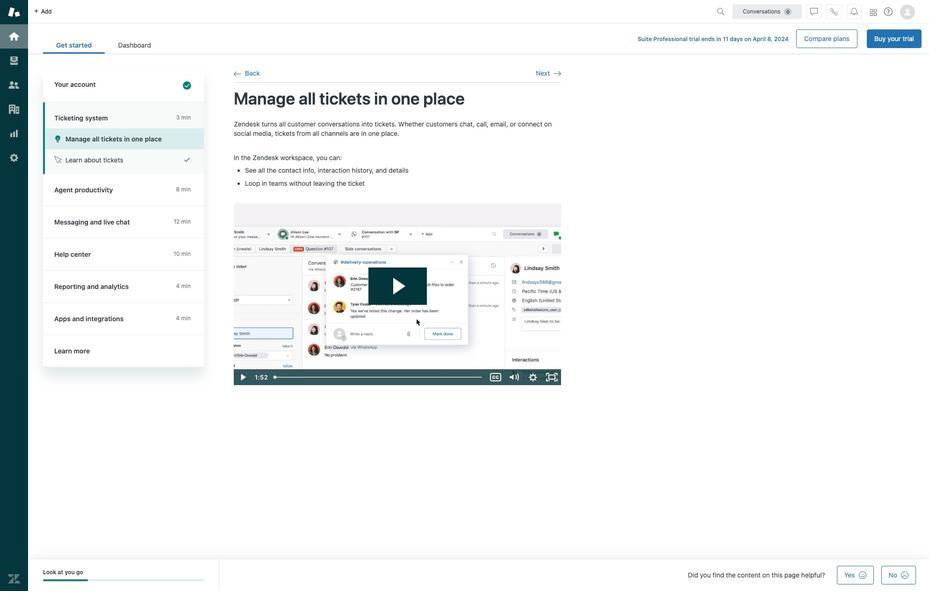 Task type: describe. For each thing, give the bounding box(es) containing it.
organizations image
[[8, 103, 20, 115]]

get help image
[[884, 7, 893, 16]]

views image
[[8, 55, 20, 67]]

content-title region
[[234, 92, 561, 105]]

reporting image
[[8, 128, 20, 140]]

button displays agent's chat status as invisible. image
[[810, 8, 818, 15]]

notifications image
[[850, 8, 858, 15]]

main element
[[0, 0, 28, 592]]

zendesk products image
[[870, 9, 877, 16]]

zendesk support image
[[8, 6, 20, 18]]



Task type: locate. For each thing, give the bounding box(es) containing it.
tab
[[105, 36, 164, 54]]

tab list
[[43, 36, 164, 54]]

video thumbnail image
[[234, 203, 561, 386], [234, 203, 561, 386]]

April 8, 2024 text field
[[753, 36, 789, 43]]

region
[[234, 120, 561, 386]]

zendesk image
[[8, 574, 20, 586]]

get started image
[[8, 30, 20, 43]]

progress bar image
[[43, 580, 88, 582]]

customers image
[[8, 79, 20, 91]]

video element
[[234, 203, 561, 386]]

heading
[[43, 69, 204, 102]]

progress-bar progress bar
[[43, 580, 204, 582]]

footer
[[28, 560, 929, 592]]

admin image
[[8, 152, 20, 164]]



